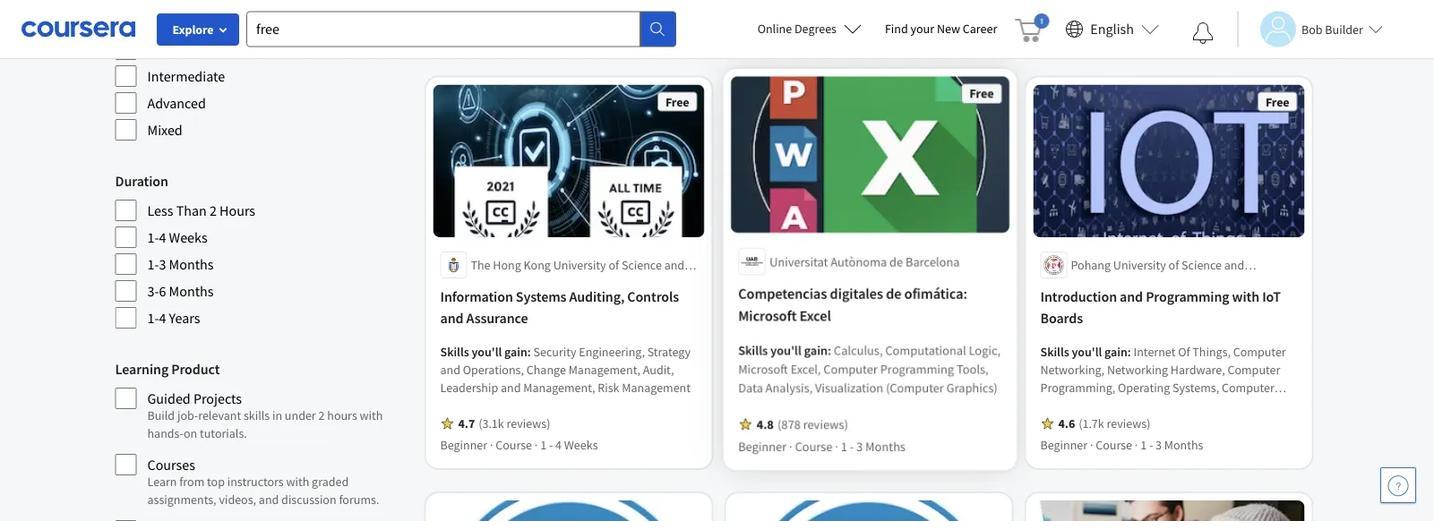 Task type: describe. For each thing, give the bounding box(es) containing it.
bob builder
[[1302, 21, 1364, 37]]

programming inside calculus, computational logic, microsoft excel, computer programming tools, data analysis, visualization (computer graphics)
[[880, 361, 953, 378]]

4 left years
[[159, 309, 166, 327]]

course right "online"
[[796, 21, 833, 37]]

your
[[911, 21, 935, 37]]

things,
[[1193, 344, 1231, 360]]

beginner left degrees
[[741, 21, 788, 37]]

0 vertical spatial management,
[[569, 362, 641, 378]]

english
[[1091, 20, 1135, 38]]

advanced
[[147, 94, 206, 112]]

excel
[[800, 308, 831, 326]]

strategy
[[648, 344, 691, 360]]

4 down less
[[159, 229, 166, 246]]

learning
[[115, 360, 169, 378]]

skills you'll gain : for information
[[440, 344, 534, 360]]

beginner inside level group
[[147, 40, 201, 58]]

4.6 (1.7k reviews)
[[1059, 416, 1151, 432]]

skills for information
[[440, 344, 469, 360]]

1 vertical spatial beginner · course · 1 - 4 weeks
[[440, 437, 598, 453]]

information
[[440, 288, 513, 305]]

4 down security engineering, strategy and operations, change management, audit, leadership and management, risk management
[[556, 437, 562, 453]]

skills for competencias
[[740, 343, 769, 360]]

on
[[184, 426, 197, 442]]

level
[[115, 11, 147, 29]]

skills
[[244, 408, 270, 424]]

beginner left english
[[1041, 21, 1088, 37]]

reviews) for and
[[1107, 416, 1151, 432]]

with inside learn from top instructors with graded assignments, videos, and discussion forums.
[[286, 474, 309, 490]]

level group
[[115, 9, 408, 142]]

: for systems
[[528, 344, 531, 360]]

english button
[[1059, 0, 1167, 58]]

networking,
[[1041, 362, 1105, 378]]

· down the 4.8 (878 reviews)
[[835, 438, 839, 454]]

free for with
[[1266, 94, 1290, 110]]

· down (1.7k
[[1091, 437, 1094, 453]]

(3.1k
[[479, 416, 504, 432]]

the
[[471, 257, 491, 273]]

1 right degrees
[[841, 21, 847, 37]]

free for controls
[[666, 94, 690, 110]]

online degrees
[[758, 21, 837, 37]]

autònoma
[[831, 255, 887, 271]]

1 vertical spatial system
[[1223, 416, 1261, 432]]

(computer
[[886, 380, 943, 396]]

4.8 (878 reviews)
[[758, 416, 848, 432]]

and inside introduction and programming with iot boards
[[1120, 288, 1144, 305]]

0 vertical spatial programming,
[[1041, 380, 1116, 396]]

universitat
[[770, 255, 828, 271]]

product
[[171, 360, 220, 378]]

· down (878
[[790, 438, 793, 454]]

you'll for introduction
[[1072, 344, 1103, 360]]

less
[[147, 202, 173, 220]]

iot
[[1263, 288, 1282, 305]]

months down software,
[[1165, 437, 1204, 453]]

beginner down the '4.6'
[[1041, 437, 1088, 453]]

hardware,
[[1171, 362, 1226, 378]]

· down 4.7 (3.1k reviews)
[[535, 437, 538, 453]]

introduction
[[1041, 288, 1118, 305]]

beginner · course · 1 - 3 months for ofimática:
[[740, 438, 905, 454]]

introduction and programming with iot boards
[[1041, 288, 1282, 327]]

microsoft inside competencias digitales de ofimática: microsoft excel
[[740, 308, 797, 326]]

computational
[[885, 343, 965, 360]]

(878
[[778, 416, 801, 432]]

4.7
[[458, 416, 475, 432]]

science inside the hong kong university of science and technology
[[622, 257, 662, 273]]

forums.
[[339, 492, 379, 508]]

duration
[[115, 172, 168, 190]]

than
[[176, 202, 207, 220]]

systems
[[516, 288, 567, 305]]

career
[[963, 21, 998, 37]]

university inside the hong kong university of science and technology
[[554, 257, 606, 273]]

1 vertical spatial programming,
[[1145, 416, 1220, 432]]

job-
[[177, 408, 198, 424]]

find
[[885, 21, 909, 37]]

months up 3-6 months
[[169, 255, 214, 273]]

skills for introduction
[[1041, 344, 1070, 360]]

skills you'll gain : for competencias
[[740, 343, 834, 360]]

learn
[[147, 474, 177, 490]]

· left degrees
[[790, 21, 794, 37]]

years
[[169, 309, 200, 327]]

security engineering, strategy and operations, change management, audit, leadership and management, risk management
[[440, 344, 691, 396]]

build job-relevant skills in under 2 hours with hands-on tutorials.
[[147, 408, 383, 442]]

course for information
[[496, 437, 532, 453]]

hands-
[[147, 426, 184, 442]]

2 inside duration 'group'
[[210, 202, 217, 220]]

4 left "find"
[[856, 21, 862, 37]]

projects
[[193, 390, 242, 408]]

beginner down 4.8
[[740, 438, 787, 454]]

competencias digitales de ofimática: microsoft excel
[[740, 286, 966, 326]]

3 inside duration 'group'
[[159, 255, 166, 273]]

calculus, computational logic, microsoft excel, computer programming tools, data analysis, visualization (computer graphics)
[[740, 343, 999, 396]]

and inside learn from top instructors with graded assignments, videos, and discussion forums.
[[259, 492, 279, 508]]

- right degrees
[[850, 21, 853, 37]]

shopping cart: 1 item image
[[1016, 13, 1050, 42]]

4.6
[[1059, 416, 1076, 432]]

graphics)
[[945, 380, 996, 396]]

1-4 years
[[147, 309, 200, 327]]

intermediate
[[147, 67, 225, 85]]

relevant
[[198, 408, 241, 424]]

tools, inside calculus, computational logic, microsoft excel, computer programming tools, data analysis, visualization (computer graphics)
[[955, 361, 987, 378]]

1 vertical spatial management,
[[524, 380, 596, 396]]

microsoft inside calculus, computational logic, microsoft excel, computer programming tools, data analysis, visualization (computer graphics)
[[740, 361, 789, 378]]

online
[[758, 21, 792, 37]]

build
[[147, 408, 175, 424]]

1 horizontal spatial beginner · course · 1 - 4 weeks
[[741, 21, 898, 37]]

instructors
[[227, 474, 284, 490]]

hong
[[493, 257, 521, 273]]

1- for 1-4 years
[[147, 309, 159, 327]]

networking
[[1108, 362, 1169, 378]]

· right shopping cart: 1 item image
[[1091, 21, 1094, 37]]

find your new career
[[885, 21, 998, 37]]

3-6 months
[[147, 282, 214, 300]]

systems,
[[1173, 380, 1220, 396]]

1 horizontal spatial weeks
[[564, 437, 598, 453]]

you'll for information
[[472, 344, 502, 360]]

guided projects
[[147, 390, 242, 408]]

analysis,
[[767, 380, 813, 396]]

assignments,
[[147, 492, 217, 508]]

competencias
[[740, 286, 827, 304]]

de for autònoma
[[889, 255, 902, 271]]

3 left show notifications 'image'
[[1156, 21, 1162, 37]]

university inside pohang university of science and technology(postech)
[[1114, 257, 1167, 273]]

programming down computing,
[[1041, 434, 1113, 450]]

reviews) for systems
[[507, 416, 551, 432]]

boards
[[1041, 309, 1084, 327]]

4.8
[[758, 416, 775, 432]]

mixed
[[147, 121, 183, 139]]

learning product
[[115, 360, 220, 378]]



Task type: locate. For each thing, give the bounding box(es) containing it.
1 horizontal spatial programming,
[[1145, 416, 1220, 432]]

3
[[1156, 21, 1162, 37], [159, 255, 166, 273], [1156, 437, 1162, 453], [856, 438, 863, 454]]

2 vertical spatial 1-
[[147, 309, 159, 327]]

skills you'll gain : up operations,
[[440, 344, 534, 360]]

internet of things, computer networking, networking hardware, computer programming, operating systems, computer programming tools, system software, cloud computing, python programming, system programming
[[1041, 344, 1287, 450]]

gain up networking
[[1105, 344, 1128, 360]]

0 vertical spatial with
[[1233, 288, 1260, 305]]

3 skills you'll gain : from the left
[[1041, 344, 1134, 360]]

months down (computer
[[865, 438, 905, 454]]

1-
[[147, 229, 159, 246], [147, 255, 159, 273], [147, 309, 159, 327]]

programming up computing,
[[1041, 398, 1113, 414]]

university up "technology(postech)"
[[1114, 257, 1167, 273]]

1 horizontal spatial tools,
[[1115, 398, 1146, 414]]

1 down 4.7 (3.1k reviews)
[[541, 437, 547, 453]]

6
[[159, 282, 166, 300]]

course for introduction
[[1096, 437, 1133, 453]]

computer
[[1234, 344, 1287, 360], [824, 361, 877, 378], [1228, 362, 1281, 378], [1222, 380, 1275, 396]]

change
[[527, 362, 566, 378]]

skills up the leadership
[[440, 344, 469, 360]]

course down 4.7 (3.1k reviews)
[[496, 437, 532, 453]]

the hong kong university of science and technology
[[471, 257, 685, 291]]

- down 4.7 (3.1k reviews)
[[549, 437, 553, 453]]

1
[[841, 21, 847, 37], [1141, 21, 1147, 37], [541, 437, 547, 453], [1141, 437, 1147, 453], [841, 438, 847, 454]]

data
[[740, 380, 764, 396]]

science inside pohang university of science and technology(postech)
[[1182, 257, 1222, 273]]

1 vertical spatial microsoft
[[740, 361, 789, 378]]

help center image
[[1388, 475, 1410, 496]]

- for competencias
[[850, 438, 854, 454]]

management,
[[569, 362, 641, 378], [524, 380, 596, 396]]

1 vertical spatial de
[[886, 286, 901, 304]]

2 left hours
[[319, 408, 325, 424]]

1 horizontal spatial :
[[828, 343, 832, 360]]

with up discussion
[[286, 474, 309, 490]]

de for digitales
[[886, 286, 901, 304]]

1 horizontal spatial reviews)
[[804, 416, 848, 432]]

2 inside build job-relevant skills in under 2 hours with hands-on tutorials.
[[319, 408, 325, 424]]

assurance
[[467, 309, 528, 327]]

1 gain from the left
[[805, 343, 828, 360]]

and inside the hong kong university of science and technology
[[665, 257, 685, 273]]

· down the python
[[1135, 437, 1138, 453]]

programming inside introduction and programming with iot boards
[[1146, 288, 1230, 305]]

2 horizontal spatial skills you'll gain :
[[1041, 344, 1134, 360]]

0 vertical spatial 1-
[[147, 229, 159, 246]]

2 horizontal spatial reviews)
[[1107, 416, 1151, 432]]

: for and
[[1128, 344, 1132, 360]]

1 vertical spatial 2
[[319, 408, 325, 424]]

0 horizontal spatial reviews)
[[507, 416, 551, 432]]

find your new career link
[[876, 18, 1007, 40]]

of
[[1179, 344, 1191, 360]]

ofimática:
[[904, 286, 966, 304]]

1 horizontal spatial skills you'll gain :
[[740, 343, 834, 360]]

2 horizontal spatial with
[[1233, 288, 1260, 305]]

engineering,
[[579, 344, 645, 360]]

3 down the operating
[[1156, 437, 1162, 453]]

science up controls
[[622, 257, 662, 273]]

2 science from the left
[[1182, 257, 1222, 273]]

system down cloud
[[1223, 416, 1261, 432]]

programming up the of
[[1146, 288, 1230, 305]]

management, down change
[[524, 380, 596, 396]]

3 down visualization
[[856, 438, 863, 454]]

What do you want to learn? text field
[[246, 11, 641, 47]]

- for introduction
[[1150, 437, 1154, 453]]

- down visualization
[[850, 438, 854, 454]]

python
[[1105, 416, 1143, 432]]

gain up excel,
[[805, 343, 828, 360]]

reviews) right (1.7k
[[1107, 416, 1151, 432]]

videos,
[[219, 492, 256, 508]]

beginner down explore
[[147, 40, 201, 58]]

new
[[937, 21, 961, 37]]

duration group
[[115, 170, 408, 330]]

hours
[[327, 408, 357, 424]]

skills up data
[[740, 343, 769, 360]]

0 horizontal spatial gain
[[505, 344, 528, 360]]

with left iot
[[1233, 288, 1260, 305]]

you'll up operations,
[[472, 344, 502, 360]]

0 vertical spatial tools,
[[955, 361, 987, 378]]

logic,
[[967, 343, 999, 360]]

2 you'll from the left
[[472, 344, 502, 360]]

computing,
[[1041, 416, 1103, 432]]

1- down '3-'
[[147, 309, 159, 327]]

0 horizontal spatial tools,
[[955, 361, 987, 378]]

audit,
[[643, 362, 674, 378]]

0 horizontal spatial with
[[286, 474, 309, 490]]

-
[[850, 21, 853, 37], [1150, 21, 1154, 37], [549, 437, 553, 453], [1150, 437, 1154, 453], [850, 438, 854, 454]]

gain
[[805, 343, 828, 360], [505, 344, 528, 360], [1105, 344, 1128, 360]]

pohang university of science and technology(postech)
[[1071, 257, 1245, 291]]

- for information
[[549, 437, 553, 453]]

1-4 weeks
[[147, 229, 208, 246]]

de left barcelona
[[889, 255, 902, 271]]

0 horizontal spatial system
[[1149, 398, 1187, 414]]

programming
[[1146, 288, 1230, 305], [880, 361, 953, 378], [1041, 398, 1113, 414], [1041, 434, 1113, 450]]

in
[[272, 408, 282, 424]]

gain up operations,
[[505, 344, 528, 360]]

explore
[[173, 22, 214, 38]]

beginner
[[741, 21, 788, 37], [1041, 21, 1088, 37], [147, 40, 201, 58], [440, 437, 488, 453], [1041, 437, 1088, 453], [740, 438, 787, 454]]

3 gain from the left
[[1105, 344, 1128, 360]]

1- for 1-3 months
[[147, 255, 159, 273]]

excel,
[[791, 361, 821, 378]]

2 of from the left
[[1169, 257, 1180, 273]]

less than 2 hours
[[147, 202, 255, 220]]

1 vertical spatial 1-
[[147, 255, 159, 273]]

2 horizontal spatial skills
[[1041, 344, 1070, 360]]

2 vertical spatial with
[[286, 474, 309, 490]]

2 horizontal spatial weeks
[[865, 21, 898, 37]]

1 1- from the top
[[147, 229, 159, 246]]

2 university from the left
[[1114, 257, 1167, 273]]

1 vertical spatial with
[[360, 408, 383, 424]]

software,
[[1190, 398, 1239, 414]]

0 vertical spatial weeks
[[865, 21, 898, 37]]

- right english
[[1150, 21, 1154, 37]]

skills you'll gain : up excel,
[[740, 343, 834, 360]]

months right english
[[1165, 21, 1204, 37]]

gain for information
[[505, 344, 528, 360]]

with inside build job-relevant skills in under 2 hours with hands-on tutorials.
[[360, 408, 383, 424]]

weeks down risk
[[564, 437, 598, 453]]

: up change
[[528, 344, 531, 360]]

tools, up graphics)
[[955, 361, 987, 378]]

1 of from the left
[[609, 257, 619, 273]]

reviews) right the (3.1k
[[507, 416, 551, 432]]

3 : from the left
[[1128, 344, 1132, 360]]

tools, inside internet of things, computer networking, networking hardware, computer programming, operating systems, computer programming tools, system software, cloud computing, python programming, system programming
[[1115, 398, 1146, 414]]

you'll for competencias
[[771, 343, 802, 360]]

0 horizontal spatial skills
[[440, 344, 469, 360]]

1 down the python
[[1141, 437, 1147, 453]]

and
[[665, 257, 685, 273], [1225, 257, 1245, 273], [1120, 288, 1144, 305], [440, 309, 464, 327], [440, 362, 461, 378], [501, 380, 521, 396], [259, 492, 279, 508]]

programming,
[[1041, 380, 1116, 396], [1145, 416, 1220, 432]]

system down the operating
[[1149, 398, 1187, 414]]

courses
[[147, 456, 195, 474]]

1 horizontal spatial system
[[1223, 416, 1261, 432]]

: up networking
[[1128, 344, 1132, 360]]

skills up networking,
[[1041, 344, 1070, 360]]

of up auditing,
[[609, 257, 619, 273]]

course down the python
[[1096, 437, 1133, 453]]

tools, up the python
[[1115, 398, 1146, 414]]

management, up risk
[[569, 362, 641, 378]]

technology(postech)
[[1071, 275, 1190, 291]]

gain for competencias
[[805, 343, 828, 360]]

with inside introduction and programming with iot boards
[[1233, 288, 1260, 305]]

0 vertical spatial microsoft
[[740, 308, 797, 326]]

1 horizontal spatial with
[[360, 408, 383, 424]]

learn from top instructors with graded assignments, videos, and discussion forums.
[[147, 474, 379, 508]]

0 vertical spatial beginner · course · 1 - 4 weeks
[[741, 21, 898, 37]]

operations,
[[463, 362, 524, 378]]

0 horizontal spatial :
[[528, 344, 531, 360]]

1 skills from the left
[[740, 343, 769, 360]]

and inside information systems auditing, controls and assurance
[[440, 309, 464, 327]]

weeks inside duration 'group'
[[169, 229, 208, 246]]

1 horizontal spatial skills
[[740, 343, 769, 360]]

visualization
[[816, 380, 883, 396]]

1 for information
[[541, 437, 547, 453]]

0 vertical spatial de
[[889, 255, 902, 271]]

course down the 4.8 (878 reviews)
[[796, 438, 833, 454]]

1 horizontal spatial gain
[[805, 343, 828, 360]]

programming, down networking,
[[1041, 380, 1116, 396]]

· right english
[[1135, 21, 1138, 37]]

0 horizontal spatial of
[[609, 257, 619, 273]]

gain for introduction
[[1105, 344, 1128, 360]]

bob
[[1302, 21, 1323, 37]]

you'll up networking,
[[1072, 344, 1103, 360]]

1 right english
[[1141, 21, 1147, 37]]

None search field
[[246, 11, 677, 47]]

and inside pohang university of science and technology(postech)
[[1225, 257, 1245, 273]]

course right shopping cart: 1 item image
[[1096, 21, 1133, 37]]

cloud
[[1242, 398, 1273, 414]]

0 horizontal spatial free
[[666, 94, 690, 110]]

· down the (3.1k
[[490, 437, 493, 453]]

free
[[968, 89, 992, 106], [666, 94, 690, 110], [1266, 94, 1290, 110]]

1-3 months
[[147, 255, 214, 273]]

1 microsoft from the top
[[740, 308, 797, 326]]

1 science from the left
[[622, 257, 662, 273]]

2
[[210, 202, 217, 220], [319, 408, 325, 424]]

3 1- from the top
[[147, 309, 159, 327]]

2 gain from the left
[[505, 344, 528, 360]]

2 skills from the left
[[440, 344, 469, 360]]

university up auditing,
[[554, 257, 606, 273]]

with right hours
[[360, 408, 383, 424]]

0 horizontal spatial beginner · course · 1 - 4 weeks
[[440, 437, 598, 453]]

skills you'll gain :
[[740, 343, 834, 360], [440, 344, 534, 360], [1041, 344, 1134, 360]]

microsoft up data
[[740, 361, 789, 378]]

internet
[[1134, 344, 1176, 360]]

weeks down than
[[169, 229, 208, 246]]

1- for 1-4 weeks
[[147, 229, 159, 246]]

universitat autònoma de barcelona
[[770, 255, 959, 271]]

information systems auditing, controls and assurance link
[[440, 286, 698, 329]]

3 up 6
[[159, 255, 166, 273]]

controls
[[628, 288, 679, 305]]

1 horizontal spatial university
[[1114, 257, 1167, 273]]

top
[[207, 474, 225, 490]]

2 vertical spatial weeks
[[564, 437, 598, 453]]

2 microsoft from the top
[[740, 361, 789, 378]]

0 vertical spatial system
[[1149, 398, 1187, 414]]

reviews)
[[507, 416, 551, 432], [1107, 416, 1151, 432], [804, 416, 848, 432]]

of
[[609, 257, 619, 273], [1169, 257, 1180, 273]]

operating
[[1118, 380, 1171, 396]]

(1.7k
[[1079, 416, 1105, 432]]

learning product group
[[115, 358, 408, 522]]

weeks
[[865, 21, 898, 37], [169, 229, 208, 246], [564, 437, 598, 453]]

1 for introduction
[[1141, 437, 1147, 453]]

coursera image
[[22, 15, 135, 43]]

discussion
[[282, 492, 337, 508]]

1 university from the left
[[554, 257, 606, 273]]

1- down less
[[147, 229, 159, 246]]

reviews) right (878
[[804, 416, 848, 432]]

beginner down the "4.7"
[[440, 437, 488, 453]]

microsoft
[[740, 308, 797, 326], [740, 361, 789, 378]]

free for ofimática:
[[968, 89, 992, 106]]

de right digitales
[[886, 286, 901, 304]]

reviews) for digitales
[[804, 416, 848, 432]]

0 horizontal spatial university
[[554, 257, 606, 273]]

1 vertical spatial weeks
[[169, 229, 208, 246]]

1 horizontal spatial 2
[[319, 408, 325, 424]]

1 you'll from the left
[[771, 343, 802, 360]]

technology
[[471, 275, 532, 291]]

0 horizontal spatial you'll
[[472, 344, 502, 360]]

2 horizontal spatial free
[[1266, 94, 1290, 110]]

1 down the 4.8 (878 reviews)
[[841, 438, 847, 454]]

calculus,
[[834, 343, 882, 360]]

months up years
[[169, 282, 214, 300]]

2 skills you'll gain : from the left
[[440, 344, 534, 360]]

hours
[[220, 202, 255, 220]]

4.7 (3.1k reviews)
[[458, 416, 551, 432]]

0 horizontal spatial science
[[622, 257, 662, 273]]

weeks left your
[[865, 21, 898, 37]]

explore button
[[157, 13, 239, 46]]

you'll up excel,
[[771, 343, 802, 360]]

under
[[285, 408, 316, 424]]

2 horizontal spatial gain
[[1105, 344, 1128, 360]]

risk
[[598, 380, 620, 396]]

of inside the hong kong university of science and technology
[[609, 257, 619, 273]]

security
[[534, 344, 577, 360]]

: for digitales
[[828, 343, 832, 360]]

0 vertical spatial 2
[[210, 202, 217, 220]]

- down 4.6 (1.7k reviews)
[[1150, 437, 1154, 453]]

graded
[[312, 474, 349, 490]]

from
[[179, 474, 205, 490]]

1 skills you'll gain : from the left
[[740, 343, 834, 360]]

digitales
[[830, 286, 883, 304]]

course for competencias
[[796, 438, 833, 454]]

pohang
[[1071, 257, 1111, 273]]

0 horizontal spatial skills you'll gain :
[[440, 344, 534, 360]]

1 vertical spatial tools,
[[1115, 398, 1146, 414]]

1 horizontal spatial of
[[1169, 257, 1180, 273]]

2 horizontal spatial :
[[1128, 344, 1132, 360]]

1 horizontal spatial you'll
[[771, 343, 802, 360]]

skills you'll gain : up networking,
[[1041, 344, 1134, 360]]

programming, down software,
[[1145, 416, 1220, 432]]

microsoft down competencias
[[740, 308, 797, 326]]

tutorials.
[[200, 426, 247, 442]]

competencias digitales de ofimática: microsoft excel link
[[740, 284, 1000, 328]]

1 : from the left
[[828, 343, 832, 360]]

degrees
[[795, 21, 837, 37]]

of inside pohang university of science and technology(postech)
[[1169, 257, 1180, 273]]

guided
[[147, 390, 191, 408]]

3 you'll from the left
[[1072, 344, 1103, 360]]

programming up (computer
[[880, 361, 953, 378]]

2 1- from the top
[[147, 255, 159, 273]]

1 for competencias
[[841, 438, 847, 454]]

0 horizontal spatial programming,
[[1041, 380, 1116, 396]]

3 skills from the left
[[1041, 344, 1070, 360]]

1 horizontal spatial science
[[1182, 257, 1222, 273]]

beginner · course · 1 - 3 months for with
[[1041, 437, 1204, 453]]

2 horizontal spatial you'll
[[1072, 344, 1103, 360]]

bob builder button
[[1238, 11, 1384, 47]]

computer inside calculus, computational logic, microsoft excel, computer programming tools, data analysis, visualization (computer graphics)
[[824, 361, 877, 378]]

· left "find"
[[835, 21, 838, 37]]

of up the introduction and programming with iot boards link
[[1169, 257, 1180, 273]]

0 horizontal spatial weeks
[[169, 229, 208, 246]]

course
[[796, 21, 833, 37], [1096, 21, 1133, 37], [496, 437, 532, 453], [1096, 437, 1133, 453], [796, 438, 833, 454]]

show notifications image
[[1193, 22, 1214, 44]]

: left calculus,
[[828, 343, 832, 360]]

2 right than
[[210, 202, 217, 220]]

2 : from the left
[[528, 344, 531, 360]]

skills you'll gain : for introduction
[[1041, 344, 1134, 360]]

1- up '3-'
[[147, 255, 159, 273]]

science up the introduction and programming with iot boards link
[[1182, 257, 1222, 273]]

0 horizontal spatial 2
[[210, 202, 217, 220]]

de inside competencias digitales de ofimática: microsoft excel
[[886, 286, 901, 304]]

1 horizontal spatial free
[[968, 89, 992, 106]]



Task type: vqa. For each thing, say whether or not it's contained in the screenshot.
the leftmost 12,
no



